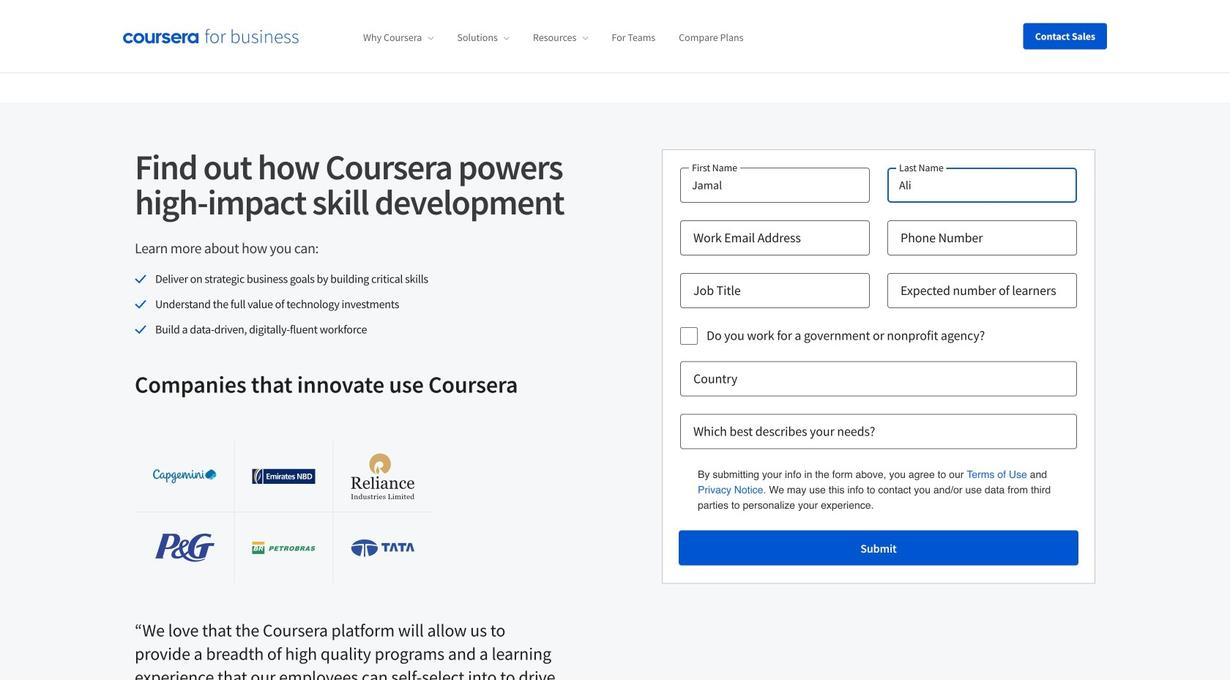 Task type: locate. For each thing, give the bounding box(es) containing it.
First Name text field
[[681, 168, 870, 203]]

emirates logo image
[[252, 469, 315, 485]]

petrobras logo image
[[252, 542, 315, 555]]

None checkbox
[[681, 327, 698, 345]]

Work Email Address email field
[[681, 221, 870, 256]]

p&g logo image
[[155, 534, 215, 563]]

Job Title text field
[[681, 273, 870, 308]]

Country Code + Phone Number telephone field
[[888, 221, 1078, 256]]

capgemini logo image
[[153, 470, 216, 484]]



Task type: describe. For each thing, give the bounding box(es) containing it.
reliance logo image
[[351, 454, 415, 500]]

tata logo image
[[351, 540, 415, 557]]

coursera for business image
[[123, 29, 299, 44]]

Last Name text field
[[888, 168, 1078, 203]]



Task type: vqa. For each thing, say whether or not it's contained in the screenshot.
The Tata Logo
yes



